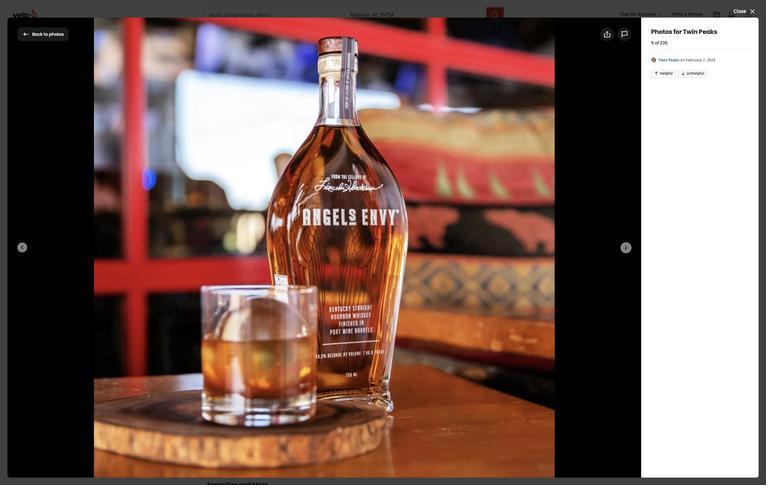 Task type: describe. For each thing, give the bounding box(es) containing it.
directions
[[274, 449, 298, 456]]

for down write a review link
[[673, 27, 682, 36]]

us
[[259, 329, 264, 334]]

in 2 reviews button for " i ordered the salmon ( top tier
[[260, 312, 286, 318]]

5
[[651, 40, 654, 46]]

11:00 for thu
[[333, 424, 346, 431]]

dr inside get directions 5901 university dr huntsville, al 35806
[[490, 279, 496, 286]]

suggest inside button
[[490, 307, 509, 314]]

highlights
[[229, 268, 261, 277]]

1 i from the left
[[231, 306, 233, 312]]

peaks left on
[[668, 57, 679, 63]]

an inside button
[[510, 307, 516, 314]]

next photo image
[[622, 245, 630, 252]]

tier
[[284, 306, 292, 312]]

day) for sun
[[397, 454, 407, 461]]

write for write a review
[[221, 188, 234, 195]]

5901 inside get directions 5901 university dr huntsville, al 35806
[[452, 279, 463, 286]]

manner
[[395, 329, 412, 334]]

16 nothelpful v2 image
[[681, 71, 686, 76]]

directions for get directions
[[496, 210, 520, 217]]

0 vertical spatial and
[[327, 284, 335, 290]]

twin peaks link
[[659, 57, 680, 63]]

2 vertical spatial and
[[340, 329, 348, 334]]

get for get directions 5901 university dr huntsville, al 35806
[[452, 272, 461, 278]]

), mashed potatoes, and fries (yes i know there was no vegetables...
[[230, 306, 409, 318]]

3 photo of twin peaks - huntsville, al, us. image from the left
[[282, 40, 417, 172]]

0 horizontal spatial photos for twin peaks
[[17, 28, 111, 40]]

hours
[[309, 153, 319, 158]]

try our scratch menu made for mvps!
[[467, 190, 544, 204]]

0 horizontal spatial "
[[259, 312, 260, 318]]

back to photos
[[32, 31, 64, 37]]

get directions 5901 university dr huntsville, al 35806
[[452, 272, 530, 293]]

dr inside 5901 university dr huntsville, al 35806
[[241, 446, 246, 452]]

in right came
[[372, 329, 375, 334]]

menu element
[[196, 208, 437, 248]]

add photos
[[611, 30, 639, 38]]

previous photo image
[[19, 244, 26, 252]]

in 2 reviews button for " our server wore a name badge that said haley and she was from princeton, nj. " in 2 reviews
[[393, 284, 419, 290]]

1:00 for sat
[[359, 444, 369, 451]]

11:00 for sun
[[333, 454, 346, 461]]

there
[[378, 306, 391, 312]]

review inside review highlights element
[[206, 268, 228, 277]]

to
[[44, 31, 48, 37]]

" for " she provided us with great service, drinks, appetizers, and food came in a timely manner . "
[[230, 329, 231, 334]]

(next for sun
[[382, 454, 395, 461]]

- for thu
[[356, 424, 358, 431]]

2 , from the left
[[324, 142, 325, 149]]

helpful
[[660, 71, 673, 76]]

&
[[234, 376, 239, 384]]

2.9 star rating image
[[206, 127, 261, 137]]

get directions link
[[259, 446, 304, 459]]

(new)
[[310, 142, 324, 149]]

top
[[276, 306, 283, 312]]

see for see hours
[[302, 153, 308, 158]]

drink
[[86, 51, 99, 58]]

24 chevron down v2 image for more
[[357, 27, 364, 34]]

yelp for business
[[620, 11, 656, 17]]

business
[[638, 11, 656, 17]]

1 horizontal spatial "
[[391, 284, 393, 290]]

great
[[275, 329, 285, 334]]

(6)
[[168, 51, 174, 58]]

1 horizontal spatial 24 share v2 image
[[604, 31, 611, 38]]

1 get directions link from the top
[[452, 207, 555, 221]]

day) for tue
[[397, 405, 407, 411]]

day) for sat
[[394, 444, 404, 451]]

1 , from the left
[[282, 142, 283, 149]]

1:00 for fri
[[359, 434, 369, 441]]

thu
[[314, 424, 323, 431]]

24 save outline v2 image
[[354, 188, 361, 195]]

1 horizontal spatial photos for twin peaks
[[651, 27, 717, 36]]

fries
[[342, 306, 351, 312]]

- for mon
[[356, 395, 358, 401]]

unhelpful button
[[678, 70, 707, 77]]

drink (55)
[[86, 51, 109, 58]]

location
[[206, 376, 233, 384]]

(next for mon
[[382, 395, 395, 401]]

24 chevron down v2 image
[[234, 27, 241, 34]]

24 menu v2 image
[[270, 237, 277, 244]]

auto services link
[[295, 22, 340, 40]]

24 directions v2 image
[[547, 279, 555, 286]]

see all 235 photos
[[506, 149, 550, 156]]

university inside get directions 5901 university dr huntsville, al 35806
[[465, 279, 489, 286]]

made
[[521, 190, 536, 197]]

sports bars , american (new) , american (traditional)
[[254, 142, 382, 149]]

menu for full menu
[[289, 237, 303, 244]]

potatoes,
[[313, 306, 332, 312]]

website
[[219, 237, 239, 244]]

hours
[[240, 376, 258, 384]]

.
[[412, 329, 413, 334]]

tue
[[314, 405, 322, 411]]

ordered
[[234, 306, 250, 312]]

12:00 for sun
[[359, 454, 372, 461]]

american (new) link
[[285, 142, 324, 149]]

al inside 5901 university dr huntsville, al 35806
[[228, 452, 233, 458]]

11:00 for mon
[[333, 395, 346, 401]]

back
[[32, 31, 43, 37]]

region inside review highlights element
[[201, 284, 442, 347]]

see hours
[[302, 153, 319, 158]]

restaurants link
[[204, 22, 246, 40]]

february
[[686, 57, 702, 63]]

twin peaks
[[206, 105, 290, 126]]

35806 inside 5901 university dr huntsville, al 35806
[[235, 452, 247, 458]]

suggest an edit link
[[390, 376, 437, 384]]

menu for menu (6)
[[153, 51, 167, 58]]

get directions
[[265, 449, 298, 456]]

24 arrow left v2 image
[[22, 30, 30, 38]]

services for home services
[[265, 27, 281, 33]]

auto
[[299, 27, 309, 33]]

drinks,
[[302, 329, 316, 334]]

map image
[[206, 392, 304, 438]]

for right "to"
[[49, 28, 61, 40]]

for inside button
[[631, 11, 637, 17]]

save
[[364, 188, 376, 195]]

outside (1)
[[184, 51, 210, 58]]

name
[[269, 284, 280, 290]]

" she provided us with great service, drinks, appetizers, and food came in a timely manner . "
[[230, 329, 415, 334]]

helpful button
[[651, 70, 676, 77]]

menu (6)
[[153, 51, 174, 58]]

(55)
[[100, 51, 109, 58]]

salmon
[[259, 306, 274, 312]]

11:00 am - 1:00 am (next day) for fri
[[333, 434, 404, 441]]

see for see all 235 photos
[[506, 149, 514, 156]]

review
[[240, 188, 255, 195]]

notifications image
[[728, 11, 735, 19]]

on
[[680, 57, 685, 63]]

sports
[[254, 142, 270, 149]]

i inside ), mashed potatoes, and fries (yes i know there was no vegetables...
[[361, 306, 363, 312]]

4 photo of twin peaks - huntsville, al, us. image from the left
[[417, 40, 549, 172]]

see hours link
[[299, 152, 322, 160]]

- for sun
[[356, 454, 358, 461]]

edit inside button
[[517, 307, 527, 314]]

came
[[360, 329, 371, 334]]

mon
[[314, 395, 324, 401]]

was
[[392, 306, 401, 312]]

" for " our server wore a name badge that said haley and she was from princeton, nj. " in 2 reviews
[[230, 284, 231, 290]]

" for " i ordered the salmon ( top tier
[[230, 306, 231, 312]]

edit inside location & hours element
[[417, 376, 427, 383]]

search image
[[491, 11, 499, 19]]

2 photo of twin peaks - huntsville, al, us. image from the left
[[150, 40, 282, 172]]

2 horizontal spatial photos
[[622, 30, 639, 38]]

twin right "to"
[[63, 28, 83, 40]]

twin peaks on february 7, 2023
[[659, 57, 716, 63]]

huntsville, inside 5901 university dr huntsville, al 35806
[[206, 452, 227, 458]]

day) for mon
[[397, 395, 407, 401]]

(134
[[273, 129, 283, 135]]

previous image
[[95, 101, 102, 109]]

of
[[655, 40, 659, 46]]

provided
[[240, 329, 258, 334]]

open now
[[412, 405, 436, 411]]

5901 university dr huntsville, al 35806
[[206, 446, 247, 458]]

7,
[[703, 57, 706, 63]]

projects image
[[713, 11, 720, 19]]

(next for thu
[[382, 424, 395, 431]]

0 horizontal spatial photos
[[17, 28, 47, 40]]

(next for tue
[[382, 405, 395, 411]]

al inside get directions 5901 university dr huntsville, al 35806
[[524, 279, 530, 286]]

1 horizontal spatial photos
[[651, 27, 672, 36]]

write for write a review
[[672, 11, 684, 17]]

photos inside button
[[49, 31, 64, 37]]

open for open 11:00 am - 12:00 am (next day)
[[206, 152, 219, 159]]

(next for sat
[[379, 444, 392, 451]]

location & hours element
[[196, 366, 451, 461]]

sun
[[314, 454, 323, 461]]

2 vertical spatial "
[[413, 329, 415, 334]]

huntsville, inside get directions 5901 university dr huntsville, al 35806
[[497, 279, 523, 286]]

claimed
[[213, 142, 232, 149]]

user actions element
[[616, 8, 762, 46]]

vegetables...
[[230, 312, 259, 318]]

1 photo of twin peaks - huntsville, al, us. image from the left
[[18, 40, 150, 172]]

(next for wed
[[382, 414, 395, 421]]

services for auto services
[[310, 27, 327, 33]]

11:00 for wed
[[333, 414, 346, 421]]

inside (24)
[[119, 51, 143, 58]]

our
[[231, 284, 239, 290]]

in 4 reviews
[[230, 329, 423, 341]]

7306
[[475, 254, 486, 261]]

suggest an edit inside button
[[490, 307, 527, 314]]

arion m. image
[[206, 306, 225, 325]]

peaks down projects image
[[699, 27, 717, 36]]



Task type: vqa. For each thing, say whether or not it's contained in the screenshot.


Task type: locate. For each thing, give the bounding box(es) containing it.
an inside location & hours element
[[410, 376, 416, 383]]

review up search photos text box
[[688, 11, 703, 17]]

11:00 down claimed
[[222, 152, 234, 159]]

0 horizontal spatial dr
[[241, 446, 246, 452]]

11:00 for sat
[[333, 444, 346, 451]]

2 services from the left
[[310, 27, 327, 33]]

0 vertical spatial 35806
[[452, 286, 466, 293]]

11:00 am - 12:00 am (next day) for sun
[[333, 454, 407, 461]]

steven l. image
[[206, 284, 225, 303]]

2 right nj.
[[399, 284, 401, 290]]

3 24 chevron down v2 image from the left
[[357, 27, 364, 34]]

open inside location & hours element
[[412, 405, 425, 411]]

0 horizontal spatial huntsville,
[[206, 452, 227, 458]]

photo of twin peaks - huntsville, al, us. image
[[18, 40, 150, 172], [150, 40, 282, 172], [282, 40, 417, 172], [417, 40, 549, 172], [549, 40, 680, 172]]

menu right website
[[240, 237, 254, 244]]

a up search photos text box
[[685, 11, 687, 17]]

region containing "
[[201, 284, 442, 347]]

2 horizontal spatial reviews
[[403, 284, 419, 290]]

),
[[292, 306, 295, 312]]

inside
[[119, 51, 133, 58]]

0 vertical spatial menu
[[153, 51, 167, 58]]

0 vertical spatial "
[[391, 284, 393, 290]]

24 add photo v2 image
[[601, 30, 608, 38]]

add left '24 flag v2' image
[[611, 30, 621, 38]]

11:00 right sun
[[333, 454, 346, 461]]

1 vertical spatial "
[[259, 312, 260, 318]]

0 horizontal spatial 24 share v2 image
[[317, 188, 324, 195]]

24 share v2 image left share
[[317, 188, 324, 195]]

write a review link
[[206, 185, 260, 198]]

unhelpful
[[687, 71, 704, 76]]

write inside user actions element
[[672, 11, 684, 17]]

,
[[282, 142, 283, 149], [324, 142, 325, 149]]

and left food
[[340, 329, 348, 334]]

0 horizontal spatial add
[[278, 188, 288, 195]]

open left now
[[412, 405, 425, 411]]

see
[[506, 149, 514, 156], [302, 153, 308, 158]]

1 horizontal spatial directions
[[496, 210, 520, 217]]

twin up helpful button
[[659, 57, 667, 63]]

" left ordered
[[230, 306, 231, 312]]

11:00 right "thu"
[[333, 424, 346, 431]]

24 chevron down v2 image
[[282, 27, 290, 34], [328, 27, 335, 34], [357, 27, 364, 34]]

more link
[[340, 22, 369, 40]]

0 vertical spatial get directions link
[[452, 207, 555, 221]]

directions down 517-
[[462, 272, 487, 278]]

12:00
[[248, 152, 260, 159], [359, 395, 372, 401], [359, 405, 372, 411], [359, 414, 372, 421], [359, 424, 372, 431], [359, 454, 372, 461]]

american
[[285, 142, 308, 149], [327, 142, 350, 149]]

2 vertical spatial get
[[265, 449, 273, 456]]

24 share v2 image inside share 'button'
[[317, 188, 324, 195]]

11:00
[[222, 152, 234, 159], [333, 395, 346, 401], [333, 405, 346, 411], [333, 414, 346, 421], [333, 424, 346, 431], [333, 434, 346, 441], [333, 444, 346, 451], [333, 454, 346, 461]]

add for add photo
[[278, 188, 288, 195]]

menu right full
[[289, 237, 303, 244]]

write a review
[[672, 11, 703, 17]]

0 horizontal spatial al
[[228, 452, 233, 458]]

35806
[[452, 286, 466, 293], [235, 452, 247, 458]]

2 " from the top
[[230, 306, 231, 312]]

" left 4
[[413, 329, 415, 334]]

huntsville, down 5901 university dr link
[[206, 452, 227, 458]]

and left she
[[327, 284, 335, 290]]

- for wed
[[356, 414, 358, 421]]

1 vertical spatial "
[[230, 306, 231, 312]]

open for open now
[[412, 405, 425, 411]]

american down reviews)
[[285, 142, 308, 149]]

review highlights element
[[196, 258, 442, 356]]

24 chevron down v2 image for home services
[[282, 27, 290, 34]]

1 vertical spatial 1:00
[[359, 444, 369, 451]]

24 external link v2 image
[[547, 236, 555, 244]]

-
[[245, 152, 246, 159], [356, 395, 358, 401], [356, 405, 358, 411], [356, 414, 358, 421], [356, 424, 358, 431], [356, 434, 358, 441], [356, 444, 358, 451], [356, 454, 358, 461]]

16 external link v2 image
[[212, 238, 216, 243]]

an left 24 pencil v2 image
[[410, 376, 416, 383]]

235 right of
[[660, 40, 668, 46]]

write a review
[[221, 188, 255, 195]]

5 11:00 am - 12:00 am (next day) from the top
[[333, 454, 407, 461]]

1 services from the left
[[265, 27, 281, 33]]

" in 2 reviews
[[259, 312, 286, 318]]

24 star v2 image
[[211, 188, 219, 195]]

fri
[[314, 434, 320, 441]]

24 chevron down v2 image inside more link
[[357, 27, 364, 34]]

5 photo of twin peaks - huntsville, al, us. image from the left
[[549, 40, 680, 172]]

from
[[353, 284, 363, 290]]

(next for fri
[[379, 434, 392, 441]]

0 vertical spatial 24 share v2 image
[[604, 31, 611, 38]]

2 horizontal spatial menu
[[506, 190, 520, 197]]

" down " i ordered the salmon ( top tier
[[259, 312, 260, 318]]

4 11:00 am - 12:00 am (next day) from the top
[[333, 424, 407, 431]]

get directions link down 517-
[[452, 272, 487, 278]]

1 horizontal spatial university
[[465, 279, 489, 286]]

in down " i ordered the salmon ( top tier
[[261, 312, 265, 318]]

0 vertical spatial reviews
[[403, 284, 419, 290]]

suggest an edit
[[490, 307, 527, 314], [390, 376, 427, 383]]

1 vertical spatial add
[[278, 188, 288, 195]]

11:00 am - 12:00 am (next day) for tue
[[333, 405, 407, 411]]

16 chevron down v2 image
[[657, 12, 662, 17]]

add photos link
[[595, 27, 644, 41]]

4
[[421, 329, 423, 334]]

that
[[295, 284, 303, 290]]

24 flag v2 image
[[621, 31, 628, 38]]

reviews right nj.
[[403, 284, 419, 290]]

1 vertical spatial write
[[221, 188, 234, 195]]

1 vertical spatial 5901
[[206, 446, 216, 452]]

suggest an edit right 24 pencil v2 icon
[[490, 307, 527, 314]]

location & hours
[[206, 376, 258, 384]]

12:00 for mon
[[359, 395, 372, 401]]

1 horizontal spatial huntsville,
[[497, 279, 523, 286]]

1 vertical spatial edit
[[417, 376, 427, 383]]

11:00 am - 1:00 am (next day) for sat
[[333, 444, 404, 451]]

1 horizontal spatial menu
[[289, 237, 303, 244]]

appetizers,
[[317, 329, 339, 334]]

twinpeaksrestaurant.com
[[452, 236, 516, 243]]

1 horizontal spatial in 2 reviews button
[[393, 284, 419, 290]]

11:00 right mon at the bottom of the page
[[333, 395, 346, 401]]

home services
[[251, 27, 281, 33]]

add for add photos
[[611, 30, 621, 38]]

wore
[[254, 284, 264, 290]]

day) for fri
[[394, 434, 404, 441]]

photo
[[289, 188, 304, 195]]

and left fries
[[333, 306, 341, 312]]

11:00 for fri
[[333, 434, 346, 441]]

0 horizontal spatial 35806
[[235, 452, 247, 458]]

in 4 reviews button
[[230, 329, 423, 341]]

2 american from the left
[[327, 142, 350, 149]]

35806 inside get directions 5901 university dr huntsville, al 35806
[[452, 286, 466, 293]]

(256)
[[452, 254, 464, 261]]

reviews down she
[[230, 335, 246, 341]]

write right 24 star v2 "icon"
[[221, 188, 234, 195]]

- for sat
[[356, 444, 358, 451]]

11:00 right wed
[[333, 414, 346, 421]]

menu up 16 external link v2 image
[[206, 218, 224, 227]]

al down 5901 university dr link
[[228, 452, 233, 458]]

11:00 right sat
[[333, 444, 346, 451]]

full menu link
[[264, 234, 309, 248]]

517-
[[465, 254, 475, 261]]

in left 4
[[416, 329, 420, 334]]

3 11:00 am - 12:00 am (next day) from the top
[[333, 414, 407, 421]]

bars
[[271, 142, 282, 149]]

sat
[[314, 444, 321, 451]]

day) for thu
[[397, 424, 407, 431]]

16 helpful v2 image
[[654, 71, 659, 76]]

1 vertical spatial menu
[[206, 218, 224, 227]]

" down review highlights
[[230, 284, 231, 290]]

24 close v2 image
[[749, 8, 756, 15]]

review
[[688, 11, 703, 17], [206, 268, 228, 277]]

1 vertical spatial get
[[452, 272, 461, 278]]

peaks up (134
[[245, 105, 290, 126]]

1 horizontal spatial see
[[506, 149, 514, 156]]

suggest an edit button
[[452, 303, 555, 317]]

0 horizontal spatial review
[[206, 268, 228, 277]]

"
[[230, 284, 231, 290], [230, 306, 231, 312], [230, 329, 231, 334]]

get for get directions
[[486, 210, 495, 217]]

menu inside try our scratch menu made for mvps!
[[506, 190, 520, 197]]

photos right "to"
[[49, 31, 64, 37]]

Search photos text field
[[648, 28, 749, 40]]

reviews inside in 4 reviews
[[230, 335, 246, 341]]

1 vertical spatial get directions link
[[452, 272, 487, 278]]

0 horizontal spatial open
[[206, 152, 219, 159]]

0 horizontal spatial american
[[285, 142, 308, 149]]

3 " from the top
[[230, 329, 231, 334]]

1 vertical spatial in 2 reviews button
[[260, 312, 286, 318]]

1 vertical spatial 35806
[[235, 452, 247, 458]]

haley button
[[314, 284, 326, 290]]

0 horizontal spatial menu
[[153, 51, 167, 58]]

24 chevron down v2 image left the auto
[[282, 27, 290, 34]]

photos down yelp
[[622, 30, 639, 38]]

menu left (6) at the left top
[[153, 51, 167, 58]]

restaurants
[[208, 27, 233, 33]]

was
[[344, 284, 352, 290]]

2 horizontal spatial 24 chevron down v2 image
[[357, 27, 364, 34]]

princeton,
[[364, 284, 385, 290]]

0 horizontal spatial write
[[221, 188, 234, 195]]

" right trevor h. image
[[230, 329, 231, 334]]

get directions link down try our scratch menu made for mvps!
[[452, 207, 555, 221]]

directions inside get directions 5901 university dr huntsville, al 35806
[[462, 272, 487, 278]]

0 horizontal spatial 2
[[266, 312, 269, 318]]

2023
[[707, 57, 716, 63]]

1 horizontal spatial 5901
[[452, 279, 463, 286]]

0 horizontal spatial 235
[[523, 149, 531, 156]]

235 right all at top right
[[523, 149, 531, 156]]

0 vertical spatial review
[[688, 11, 703, 17]]

1 american from the left
[[285, 142, 308, 149]]

services right the auto
[[310, 27, 327, 33]]

0 vertical spatial in 2 reviews button
[[393, 284, 419, 290]]

huntsville, up suggest an edit button
[[497, 279, 523, 286]]

suggest inside location & hours element
[[390, 376, 409, 383]]

5901 inside 5901 university dr huntsville, al 35806
[[206, 446, 216, 452]]

i left ordered
[[231, 306, 233, 312]]

photos for twin peaks
[[651, 27, 717, 36], [17, 28, 111, 40]]

24 pencil v2 image
[[480, 307, 488, 314]]

see all 235 photos link
[[495, 145, 560, 160]]

services
[[265, 27, 281, 33], [310, 27, 327, 33]]

2 11:00 am - 1:00 am (next day) from the top
[[333, 444, 404, 451]]

in inside in 4 reviews
[[416, 329, 420, 334]]

0 horizontal spatial university
[[217, 446, 240, 452]]

0 horizontal spatial edit
[[417, 376, 427, 383]]

a left the timely
[[377, 329, 379, 334]]

write a review link
[[670, 9, 706, 20]]

open 11:00 am - 12:00 am (next day)
[[206, 152, 295, 159]]

24 chevron down v2 image right more
[[357, 27, 364, 34]]

1 horizontal spatial open
[[412, 405, 425, 411]]

for right yelp
[[631, 11, 637, 17]]

(traditional)
[[352, 142, 382, 149]]

a right wore
[[265, 284, 268, 290]]

1 horizontal spatial review
[[688, 11, 703, 17]]

0 horizontal spatial get
[[265, 449, 273, 456]]

1 vertical spatial dr
[[241, 446, 246, 452]]

directions down try our scratch menu made for mvps!
[[496, 210, 520, 217]]

0 vertical spatial 5901
[[452, 279, 463, 286]]

get inside location & hours element
[[265, 449, 273, 456]]

suggest an edit inside location & hours element
[[390, 376, 427, 383]]

0 vertical spatial suggest
[[490, 307, 509, 314]]

0 horizontal spatial directions
[[462, 272, 487, 278]]

all
[[516, 149, 521, 156]]

24 pencil v2 image
[[430, 376, 437, 384]]

said
[[304, 284, 313, 290]]

1 horizontal spatial photos
[[533, 149, 550, 156]]

open down claimed
[[206, 152, 219, 159]]

0 horizontal spatial suggest an edit
[[390, 376, 427, 383]]

write right 16 chevron down v2 icon
[[672, 11, 684, 17]]

and inside ), mashed potatoes, and fries (yes i know there was no vegetables...
[[333, 306, 341, 312]]

services right "home"
[[265, 27, 281, 33]]

al left 24 directions v2 icon
[[524, 279, 530, 286]]

1 vertical spatial 24 share v2 image
[[317, 188, 324, 195]]

server
[[240, 284, 253, 290]]

0 vertical spatial al
[[524, 279, 530, 286]]

an right 24 pencil v2 icon
[[510, 307, 516, 314]]

0 vertical spatial directions
[[496, 210, 520, 217]]

reviews
[[403, 284, 419, 290], [270, 312, 286, 318], [230, 335, 246, 341]]

1 horizontal spatial al
[[524, 279, 530, 286]]

1 horizontal spatial write
[[672, 11, 684, 17]]

reviews)
[[284, 129, 304, 135]]

235 for of
[[660, 40, 668, 46]]

1:00
[[359, 434, 369, 441], [359, 444, 369, 451]]

2 11:00 am - 12:00 am (next day) from the top
[[333, 405, 407, 411]]

suggest
[[490, 307, 509, 314], [390, 376, 409, 383]]

wed
[[314, 414, 324, 421]]

photos right all at top right
[[533, 149, 550, 156]]

american right (new)
[[327, 142, 350, 149]]

0 vertical spatial university
[[465, 279, 489, 286]]

get inside get directions 5901 university dr huntsville, al 35806
[[452, 272, 461, 278]]

24 chevron down v2 image right auto services
[[328, 27, 335, 34]]

directions for get directions 5901 university dr huntsville, al 35806
[[462, 272, 487, 278]]

24 share v2 image
[[604, 31, 611, 38], [317, 188, 324, 195]]

write
[[672, 11, 684, 17], [221, 188, 234, 195]]

no
[[403, 306, 409, 312]]

0 vertical spatial edit
[[517, 307, 527, 314]]

5 of 235
[[651, 40, 668, 46]]

top tier button
[[276, 306, 292, 312]]

11:00 right fri
[[333, 434, 346, 441]]

a left review
[[235, 188, 238, 195]]

for right made
[[537, 190, 544, 197]]

know
[[364, 306, 377, 312]]

in 2 reviews button down (
[[260, 312, 286, 318]]

menu for menu
[[206, 218, 224, 227]]

trevor h. image
[[206, 329, 225, 347]]

2 down salmon on the left bottom of the page
[[266, 312, 269, 318]]

1 11:00 am - 12:00 am (next day) from the top
[[333, 395, 407, 401]]

close
[[734, 8, 746, 15]]

1 vertical spatial al
[[228, 452, 233, 458]]

auto services
[[299, 27, 327, 33]]

1 horizontal spatial 2
[[399, 284, 401, 290]]

2
[[399, 284, 401, 290], [266, 312, 269, 318]]

reviews down top
[[270, 312, 286, 318]]

get down '(256)'
[[452, 272, 461, 278]]

get
[[486, 210, 495, 217], [452, 272, 461, 278], [265, 449, 273, 456]]

- for tue
[[356, 405, 358, 411]]

home services link
[[246, 22, 295, 40]]

review inside write a review link
[[688, 11, 703, 17]]

1 vertical spatial 11:00 am - 1:00 am (next day)
[[333, 444, 404, 451]]

0 vertical spatial dr
[[490, 279, 496, 286]]

1 vertical spatial review
[[206, 268, 228, 277]]

(
[[275, 306, 276, 312]]

5901
[[452, 279, 463, 286], [206, 446, 216, 452]]

timely manner button
[[380, 329, 412, 334]]

2 1:00 from the top
[[359, 444, 369, 451]]

full menu
[[280, 237, 303, 244]]

" right princeton, on the bottom of the page
[[391, 284, 393, 290]]

1 horizontal spatial 24 chevron down v2 image
[[328, 27, 335, 34]]

0 horizontal spatial 24 chevron down v2 image
[[282, 27, 290, 34]]

2 i from the left
[[361, 306, 363, 312]]

11:00 am - 12:00 am (next day) for mon
[[333, 395, 407, 401]]

1 horizontal spatial services
[[310, 27, 327, 33]]

1 horizontal spatial 35806
[[452, 286, 466, 293]]

1 11:00 am - 1:00 am (next day) from the top
[[333, 434, 404, 441]]

235 for all
[[523, 149, 531, 156]]

timely
[[380, 329, 394, 334]]

menu inside tab list
[[153, 51, 167, 58]]

outside
[[184, 51, 202, 58]]

suggest an edit left 24 pencil v2 image
[[390, 376, 427, 383]]

1 vertical spatial directions
[[462, 272, 487, 278]]

0 horizontal spatial photos
[[49, 31, 64, 37]]

see left hours
[[302, 153, 308, 158]]

twin up 2.9 star rating image
[[206, 105, 242, 126]]

24 phone v2 image
[[547, 254, 555, 261]]

1 24 chevron down v2 image from the left
[[282, 27, 290, 34]]

share button
[[311, 185, 346, 198]]

1 1:00 from the top
[[359, 434, 369, 441]]

None search field
[[204, 7, 505, 22]]

add right '24 camera v2' image
[[278, 188, 288, 195]]

2 get directions link from the top
[[452, 272, 487, 278]]

2 24 chevron down v2 image from the left
[[328, 27, 335, 34]]

tab list
[[17, 51, 215, 63]]

review up steven l. image
[[206, 268, 228, 277]]

1 vertical spatial 235
[[523, 149, 531, 156]]

24 share v2 image left '24 flag v2' image
[[604, 31, 611, 38]]

1 horizontal spatial dr
[[490, 279, 496, 286]]

0 vertical spatial 2
[[399, 284, 401, 290]]

peaks up drink (55)
[[85, 28, 111, 40]]

2 horizontal spatial "
[[413, 329, 415, 334]]

food
[[349, 329, 359, 334]]

11:00 for tue
[[333, 405, 346, 411]]

12:00 for thu
[[359, 424, 372, 431]]

get down the scratch
[[486, 210, 495, 217]]

0 horizontal spatial in 2 reviews button
[[260, 312, 286, 318]]

24 chevron down v2 image inside auto services link
[[328, 27, 335, 34]]

11:00 am - 12:00 am (next day) for thu
[[333, 424, 407, 431]]

menu left made
[[506, 190, 520, 197]]

the
[[251, 306, 258, 312]]

get for get directions
[[265, 449, 273, 456]]

1 vertical spatial university
[[217, 446, 240, 452]]

business categories element
[[204, 22, 754, 40]]

in 2 reviews button right nj.
[[393, 284, 419, 290]]

0 horizontal spatial suggest
[[390, 376, 409, 383]]

website menu
[[219, 237, 254, 244]]

tab list containing drink (55)
[[17, 51, 215, 63]]

24 chevron down v2 image for auto services
[[328, 27, 335, 34]]

see left all at top right
[[506, 149, 514, 156]]

235 inside see all 235 photos link
[[523, 149, 531, 156]]

0 horizontal spatial see
[[302, 153, 308, 158]]

review highlights
[[206, 268, 261, 277]]

0 vertical spatial write
[[672, 11, 684, 17]]

menu for website menu
[[240, 237, 254, 244]]

0 vertical spatial add
[[611, 30, 621, 38]]

11:00 am - 12:00 am (next day) for wed
[[333, 414, 407, 421]]

1 horizontal spatial i
[[361, 306, 363, 312]]

1 horizontal spatial reviews
[[270, 312, 286, 318]]

0 vertical spatial open
[[206, 152, 219, 159]]

24 chevron down v2 image inside home services link
[[282, 27, 290, 34]]

directions
[[496, 210, 520, 217], [462, 272, 487, 278]]

0 horizontal spatial menu
[[240, 237, 254, 244]]

i right (yes
[[361, 306, 363, 312]]

12:00 for wed
[[359, 414, 372, 421]]

try
[[467, 190, 475, 197]]

day) for wed
[[397, 414, 407, 421]]

11:00 right tue
[[333, 405, 346, 411]]

twin down write a review link
[[683, 27, 698, 36]]

1 horizontal spatial 235
[[660, 40, 668, 46]]

0 horizontal spatial services
[[265, 27, 281, 33]]

- for fri
[[356, 434, 358, 441]]

1 horizontal spatial american
[[327, 142, 350, 149]]

12:00 for tue
[[359, 405, 372, 411]]

1 horizontal spatial an
[[510, 307, 516, 314]]

yelp
[[620, 11, 629, 17]]

get left directions
[[265, 449, 273, 456]]

24 camera v2 image
[[268, 188, 276, 195]]

university inside 5901 university dr huntsville, al 35806
[[217, 446, 240, 452]]

0 horizontal spatial an
[[410, 376, 416, 383]]

in right nj.
[[394, 284, 398, 290]]

photos
[[622, 30, 639, 38], [49, 31, 64, 37], [533, 149, 550, 156]]

region
[[201, 284, 442, 347]]

1 horizontal spatial add
[[611, 30, 621, 38]]

for
[[631, 11, 637, 17], [673, 27, 682, 36], [49, 28, 61, 40], [537, 190, 544, 197]]

for inside try our scratch menu made for mvps!
[[537, 190, 544, 197]]

1 vertical spatial reviews
[[270, 312, 286, 318]]

1 " from the top
[[230, 284, 231, 290]]



